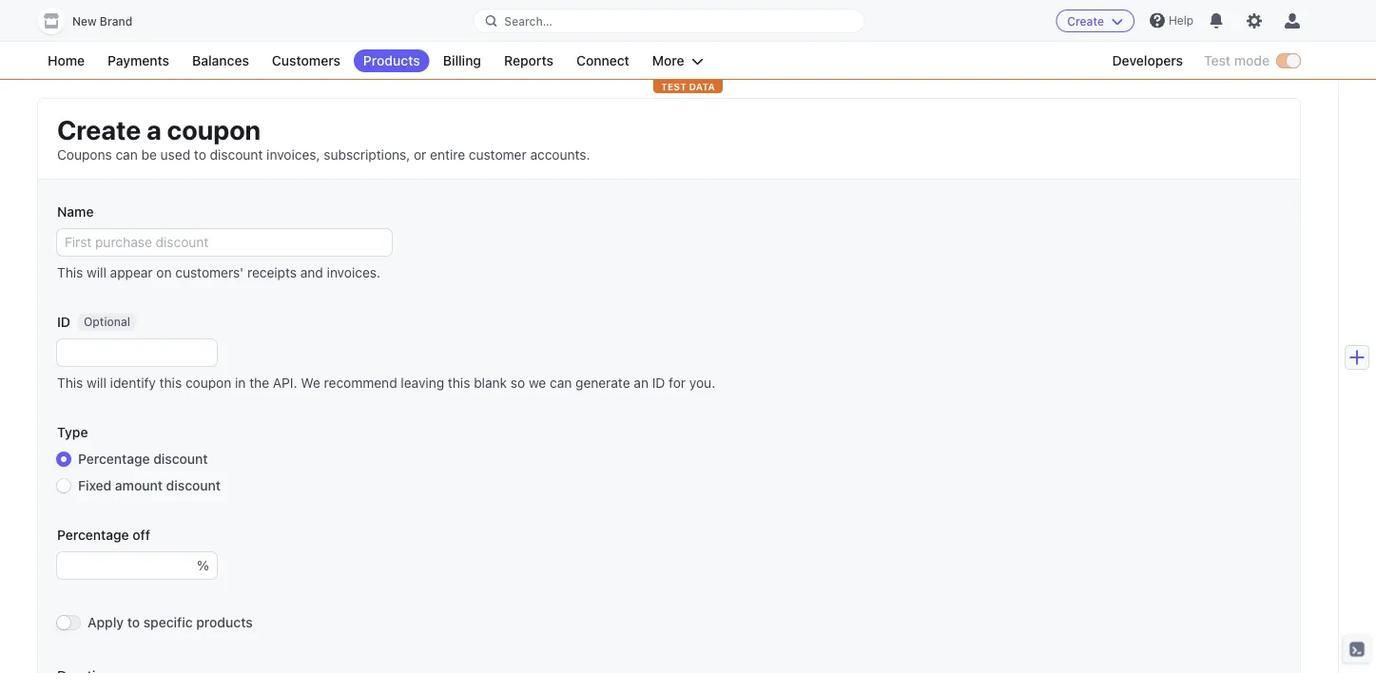 Task type: locate. For each thing, give the bounding box(es) containing it.
home link
[[38, 49, 94, 72]]

create up 'developers' link
[[1067, 14, 1104, 28]]

0 horizontal spatial to
[[127, 615, 140, 630]]

this will appear on customers' receipts and invoices.
[[57, 265, 380, 281]]

id
[[57, 314, 70, 330], [652, 375, 665, 391]]

this
[[159, 375, 182, 391], [448, 375, 470, 391]]

can right we
[[550, 375, 572, 391]]

0 horizontal spatial can
[[116, 147, 138, 163]]

in
[[235, 375, 246, 391]]

payments
[[108, 53, 169, 68]]

percentage up fixed
[[78, 451, 150, 467]]

1 horizontal spatial id
[[652, 375, 665, 391]]

blank
[[474, 375, 507, 391]]

1 horizontal spatial can
[[550, 375, 572, 391]]

1 vertical spatial this
[[57, 375, 83, 391]]

0 vertical spatial to
[[194, 147, 206, 163]]

create inside button
[[1067, 14, 1104, 28]]

will left identify
[[87, 375, 106, 391]]

1 vertical spatial percentage
[[57, 527, 129, 543]]

payments link
[[98, 49, 179, 72]]

new
[[72, 15, 97, 28]]

1 horizontal spatial create
[[1067, 14, 1104, 28]]

create for create a coupon coupons can be used to discount invoices, subscriptions, or entire customer accounts.
[[57, 114, 141, 145]]

this for this will identify this coupon in the api. we recommend leaving this blank so we can generate an id for you.
[[57, 375, 83, 391]]

balances link
[[183, 49, 259, 72]]

2 vertical spatial discount
[[166, 478, 221, 494]]

customers
[[272, 53, 340, 68]]

coupon up 'used'
[[167, 114, 261, 145]]

0 vertical spatial id
[[57, 314, 70, 330]]

to right apply
[[127, 615, 140, 630]]

0 vertical spatial percentage
[[78, 451, 150, 467]]

this will identify this coupon in the api. we recommend leaving this blank so we can generate an id for you.
[[57, 375, 715, 391]]

id left optional
[[57, 314, 70, 330]]

leaving
[[401, 375, 444, 391]]

specific
[[143, 615, 193, 630]]

0 vertical spatial coupon
[[167, 114, 261, 145]]

coupons
[[57, 147, 112, 163]]

2 this from the top
[[57, 375, 83, 391]]

0 vertical spatial will
[[87, 265, 106, 281]]

will for appear
[[87, 265, 106, 281]]

data
[[689, 81, 715, 92]]

to
[[194, 147, 206, 163], [127, 615, 140, 630]]

coupon
[[167, 114, 261, 145], [185, 375, 231, 391]]

this right identify
[[159, 375, 182, 391]]

customer
[[469, 147, 527, 163]]

the
[[249, 375, 269, 391]]

apply
[[87, 615, 124, 630]]

connect
[[576, 53, 629, 68]]

0 vertical spatial this
[[57, 265, 83, 281]]

recommend
[[324, 375, 397, 391]]

create inside create a coupon coupons can be used to discount invoices, subscriptions, or entire customer accounts.
[[57, 114, 141, 145]]

discount left invoices,
[[210, 147, 263, 163]]

1 vertical spatial create
[[57, 114, 141, 145]]

coupon inside create a coupon coupons can be used to discount invoices, subscriptions, or entire customer accounts.
[[167, 114, 261, 145]]

will
[[87, 265, 106, 281], [87, 375, 106, 391]]

this
[[57, 265, 83, 281], [57, 375, 83, 391]]

amount
[[115, 478, 163, 494]]

name
[[57, 204, 94, 220]]

coupon left in
[[185, 375, 231, 391]]

and
[[300, 265, 323, 281]]

None text field
[[57, 553, 197, 579]]

discount right the amount
[[166, 478, 221, 494]]

create up coupons
[[57, 114, 141, 145]]

id right an
[[652, 375, 665, 391]]

be
[[141, 147, 157, 163]]

1 this from the top
[[57, 265, 83, 281]]

1 will from the top
[[87, 265, 106, 281]]

2 will from the top
[[87, 375, 106, 391]]

this left 'blank'
[[448, 375, 470, 391]]

fixed
[[78, 478, 112, 494]]

this for this will appear on customers' receipts and invoices.
[[57, 265, 83, 281]]

test mode
[[1204, 53, 1270, 68]]

discount
[[210, 147, 263, 163], [153, 451, 208, 467], [166, 478, 221, 494]]

create a coupon coupons can be used to discount invoices, subscriptions, or entire customer accounts.
[[57, 114, 590, 163]]

products
[[363, 53, 420, 68]]

percentage for percentage discount
[[78, 451, 150, 467]]

1 horizontal spatial to
[[194, 147, 206, 163]]

this up type
[[57, 375, 83, 391]]

help button
[[1142, 5, 1201, 36]]

entire
[[430, 147, 465, 163]]

can left be
[[116, 147, 138, 163]]

to right 'used'
[[194, 147, 206, 163]]

0 horizontal spatial create
[[57, 114, 141, 145]]

test
[[1204, 53, 1231, 68]]

will for identify
[[87, 375, 106, 391]]

can
[[116, 147, 138, 163], [550, 375, 572, 391]]

developers
[[1112, 53, 1183, 68]]

discount up fixed amount discount
[[153, 451, 208, 467]]

type
[[57, 425, 88, 440]]

0 horizontal spatial id
[[57, 314, 70, 330]]

0 vertical spatial discount
[[210, 147, 263, 163]]

1 vertical spatial id
[[652, 375, 665, 391]]

we
[[529, 375, 546, 391]]

1 vertical spatial can
[[550, 375, 572, 391]]

0 vertical spatial create
[[1067, 14, 1104, 28]]

we
[[301, 375, 320, 391]]

mode
[[1234, 53, 1270, 68]]

1 horizontal spatial this
[[448, 375, 470, 391]]

will left appear
[[87, 265, 106, 281]]

this down name
[[57, 265, 83, 281]]

0 vertical spatial can
[[116, 147, 138, 163]]

invoices,
[[266, 147, 320, 163]]

receipts
[[247, 265, 297, 281]]

percentage
[[78, 451, 150, 467], [57, 527, 129, 543]]

Search… text field
[[474, 9, 864, 33]]

1 vertical spatial will
[[87, 375, 106, 391]]

create
[[1067, 14, 1104, 28], [57, 114, 141, 145]]

0 horizontal spatial this
[[159, 375, 182, 391]]

percentage left off
[[57, 527, 129, 543]]

api.
[[273, 375, 297, 391]]

percentage discount
[[78, 451, 208, 467]]

create button
[[1056, 10, 1134, 32]]



Task type: vqa. For each thing, say whether or not it's contained in the screenshot.
This for This will appear on customers' receipts and invoices.
yes



Task type: describe. For each thing, give the bounding box(es) containing it.
generate
[[575, 375, 630, 391]]

so
[[511, 375, 525, 391]]

%
[[197, 558, 209, 573]]

a
[[146, 114, 161, 145]]

accounts.
[[530, 147, 590, 163]]

identify
[[110, 375, 156, 391]]

apply to specific products
[[87, 615, 253, 630]]

optional
[[84, 316, 130, 329]]

products
[[196, 615, 253, 630]]

1 vertical spatial coupon
[[185, 375, 231, 391]]

test
[[661, 81, 686, 92]]

to inside create a coupon coupons can be used to discount invoices, subscriptions, or entire customer accounts.
[[194, 147, 206, 163]]

more
[[652, 53, 684, 68]]

percentage off
[[57, 527, 150, 543]]

billing
[[443, 53, 481, 68]]

customers link
[[262, 49, 350, 72]]

billing link
[[433, 49, 491, 72]]

an
[[634, 375, 649, 391]]

new brand
[[72, 15, 132, 28]]

1 vertical spatial discount
[[153, 451, 208, 467]]

or
[[414, 147, 426, 163]]

Name text field
[[57, 229, 392, 256]]

used
[[160, 147, 190, 163]]

% button
[[197, 553, 217, 579]]

can inside create a coupon coupons can be used to discount invoices, subscriptions, or entire customer accounts.
[[116, 147, 138, 163]]

appear
[[110, 265, 153, 281]]

customers'
[[175, 265, 244, 281]]

reports
[[504, 53, 553, 68]]

connect link
[[567, 49, 639, 72]]

percentage for percentage off
[[57, 527, 129, 543]]

off
[[132, 527, 150, 543]]

create for create
[[1067, 14, 1104, 28]]

home
[[48, 53, 85, 68]]

help
[[1169, 14, 1193, 27]]

discount inside create a coupon coupons can be used to discount invoices, subscriptions, or entire customer accounts.
[[210, 147, 263, 163]]

invoices.
[[327, 265, 380, 281]]

ID text field
[[57, 339, 217, 366]]

for
[[669, 375, 686, 391]]

1 vertical spatial to
[[127, 615, 140, 630]]

new brand button
[[38, 8, 151, 34]]

on
[[156, 265, 172, 281]]

1 this from the left
[[159, 375, 182, 391]]

you.
[[689, 375, 715, 391]]

products link
[[354, 49, 430, 72]]

developers link
[[1103, 49, 1193, 72]]

reports link
[[495, 49, 563, 72]]

search…
[[504, 14, 552, 28]]

balances
[[192, 53, 249, 68]]

test data
[[661, 81, 715, 92]]

fixed amount discount
[[78, 478, 221, 494]]

Search… search field
[[474, 9, 864, 33]]

2 this from the left
[[448, 375, 470, 391]]

subscriptions,
[[324, 147, 410, 163]]

more button
[[643, 49, 713, 72]]

brand
[[100, 15, 132, 28]]



